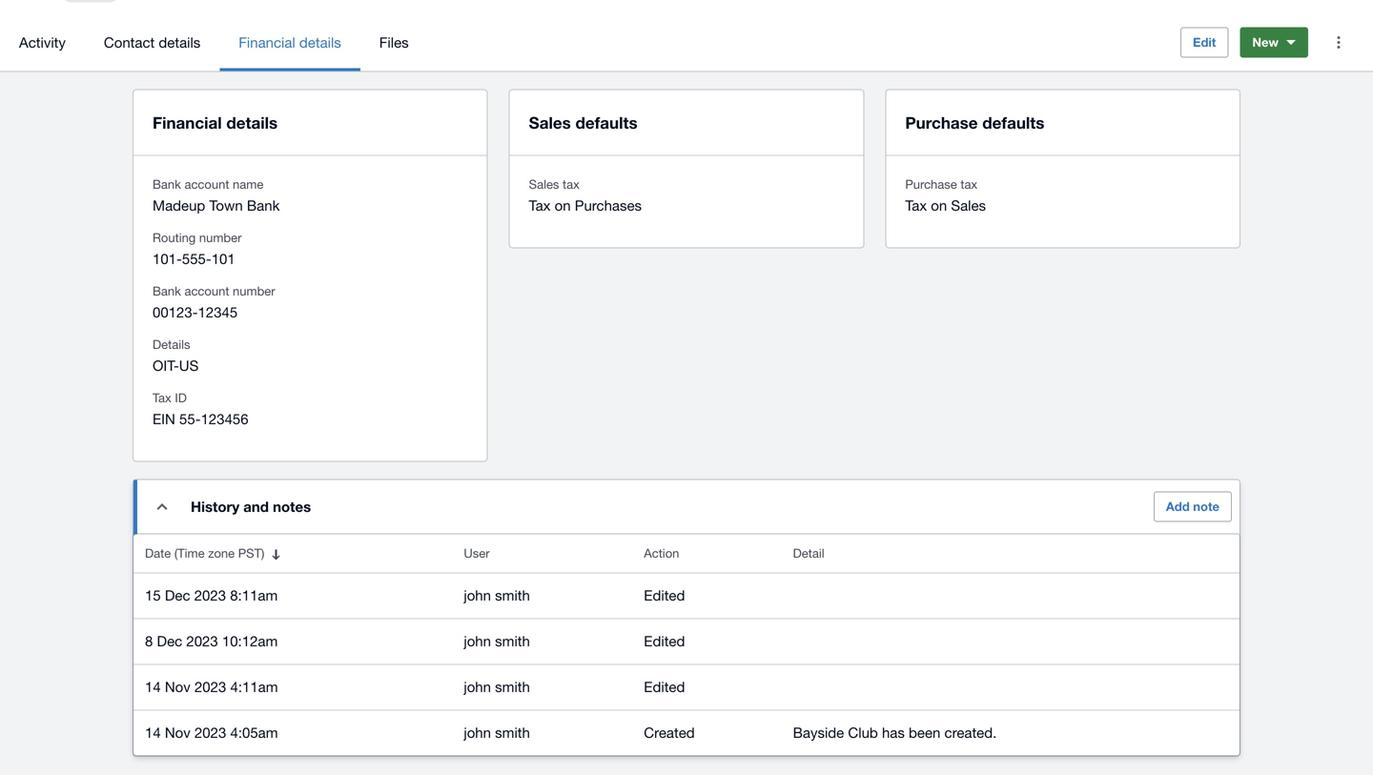 Task type: vqa. For each thing, say whether or not it's contained in the screenshot.
been
yes



Task type: locate. For each thing, give the bounding box(es) containing it.
2023 for 4:05am
[[195, 725, 226, 742]]

1 horizontal spatial financial
[[239, 34, 295, 51]]

14 nov 2023 4:05am
[[145, 725, 278, 742]]

bank account number 00123-12345
[[153, 284, 275, 321]]

2 on from the left
[[931, 198, 948, 214]]

1 john from the top
[[464, 588, 491, 604]]

contact details button
[[85, 14, 220, 72]]

john for 14 nov 2023 4:05am
[[464, 725, 491, 742]]

0 vertical spatial number
[[199, 231, 242, 246]]

1 purchase from the top
[[906, 114, 978, 133]]

tax down purchase defaults
[[961, 178, 978, 192]]

history and notes
[[191, 499, 311, 516]]

account inside bank account number 00123-12345
[[185, 284, 229, 299]]

madeup
[[153, 198, 205, 214]]

0 vertical spatial financial
[[239, 34, 295, 51]]

account up the town
[[185, 178, 229, 192]]

3 edited from the top
[[644, 679, 685, 696]]

1 horizontal spatial tax
[[529, 198, 551, 214]]

bank inside bank account number 00123-12345
[[153, 284, 181, 299]]

2 vertical spatial edited
[[644, 679, 685, 696]]

number up 12345
[[233, 284, 275, 299]]

555-
[[182, 251, 212, 268]]

bank up 00123-
[[153, 284, 181, 299]]

2 nov from the top
[[165, 725, 191, 742]]

1 vertical spatial purchase
[[906, 178, 958, 192]]

2 account from the top
[[185, 284, 229, 299]]

user
[[464, 547, 490, 562]]

john smith
[[464, 588, 530, 604], [464, 634, 530, 650], [464, 679, 530, 696], [464, 725, 530, 742]]

4 smith from the top
[[495, 725, 530, 742]]

contact details
[[104, 34, 201, 51]]

john smith for 4:11am
[[464, 679, 530, 696]]

purchase down purchase defaults
[[906, 178, 958, 192]]

0 vertical spatial edited
[[644, 588, 685, 604]]

sales down sales defaults
[[529, 178, 559, 192]]

detail button
[[782, 535, 1240, 573]]

john for 14 nov 2023 4:11am
[[464, 679, 491, 696]]

tax for purchase
[[961, 178, 978, 192]]

1 nov from the top
[[165, 679, 191, 696]]

bank down name
[[247, 198, 280, 214]]

0 vertical spatial financial details
[[239, 34, 341, 51]]

0 vertical spatial purchase
[[906, 114, 978, 133]]

0 horizontal spatial defaults
[[576, 114, 638, 133]]

purchase for purchase tax tax on sales
[[906, 178, 958, 192]]

bank for madeup town bank
[[153, 178, 181, 192]]

0 vertical spatial bank
[[153, 178, 181, 192]]

tax inside sales tax tax on purchases
[[563, 178, 580, 192]]

tax inside sales tax tax on purchases
[[529, 198, 551, 214]]

1 on from the left
[[555, 198, 571, 214]]

14 down 8
[[145, 679, 161, 696]]

edit button
[[1181, 28, 1229, 58]]

1 edited from the top
[[644, 588, 685, 604]]

sales up sales tax tax on purchases
[[529, 114, 571, 133]]

2 smith from the top
[[495, 634, 530, 650]]

0 vertical spatial nov
[[165, 679, 191, 696]]

smith for 14 nov 2023 4:11am
[[495, 679, 530, 696]]

ein
[[153, 411, 175, 428]]

edit
[[1193, 35, 1217, 50]]

account for 00123-
[[185, 284, 229, 299]]

sales for sales tax tax on purchases
[[529, 178, 559, 192]]

created.
[[945, 725, 997, 742]]

tax
[[563, 178, 580, 192], [961, 178, 978, 192]]

details up name
[[226, 114, 278, 133]]

2023 down date (time zone pst)
[[194, 588, 226, 604]]

account for madeup
[[185, 178, 229, 192]]

tax up purchases at the top of page
[[563, 178, 580, 192]]

4:05am
[[230, 725, 278, 742]]

tax inside purchase tax tax on sales
[[906, 198, 927, 214]]

14
[[145, 679, 161, 696], [145, 725, 161, 742]]

john
[[464, 588, 491, 604], [464, 634, 491, 650], [464, 679, 491, 696], [464, 725, 491, 742]]

toggle image
[[157, 504, 167, 511]]

purchases
[[575, 198, 642, 214]]

sales for sales defaults
[[529, 114, 571, 133]]

pst)
[[238, 547, 265, 562]]

1 vertical spatial 14
[[145, 725, 161, 742]]

details right the contact
[[159, 34, 201, 51]]

2023 for 8:11am
[[194, 588, 226, 604]]

number inside bank account number 00123-12345
[[233, 284, 275, 299]]

2 horizontal spatial tax
[[906, 198, 927, 214]]

nov down 14 nov 2023 4:11am
[[165, 725, 191, 742]]

2023 left 4:11am
[[195, 679, 226, 696]]

detail
[[793, 547, 825, 562]]

2 purchase from the top
[[906, 178, 958, 192]]

3 smith from the top
[[495, 679, 530, 696]]

details left files
[[299, 34, 341, 51]]

1 vertical spatial number
[[233, 284, 275, 299]]

bank up madeup
[[153, 178, 181, 192]]

nov down 8 dec 2023 10:12am
[[165, 679, 191, 696]]

1 tax from the left
[[563, 178, 580, 192]]

1 horizontal spatial on
[[931, 198, 948, 214]]

sales tax tax on purchases
[[529, 178, 642, 214]]

number
[[199, 231, 242, 246], [233, 284, 275, 299]]

1 defaults from the left
[[576, 114, 638, 133]]

1 smith from the top
[[495, 588, 530, 604]]

number up 101
[[199, 231, 242, 246]]

0 vertical spatial sales
[[529, 114, 571, 133]]

14 down 14 nov 2023 4:11am
[[145, 725, 161, 742]]

sales down purchase defaults
[[952, 198, 986, 214]]

1 account from the top
[[185, 178, 229, 192]]

sales
[[529, 114, 571, 133], [529, 178, 559, 192], [952, 198, 986, 214]]

john for 8 dec 2023 10:12am
[[464, 634, 491, 650]]

2 vertical spatial sales
[[952, 198, 986, 214]]

dec
[[165, 588, 190, 604], [157, 634, 182, 650]]

zone
[[208, 547, 235, 562]]

bank account name madeup town bank
[[153, 178, 280, 214]]

8:11am
[[230, 588, 278, 604]]

contact
[[104, 34, 155, 51]]

tax inside purchase tax tax on sales
[[961, 178, 978, 192]]

2023 left 4:05am
[[195, 725, 226, 742]]

date (time zone pst) button
[[134, 535, 453, 573]]

details
[[159, 34, 201, 51], [299, 34, 341, 51], [226, 114, 278, 133]]

sales inside sales tax tax on purchases
[[529, 178, 559, 192]]

1 vertical spatial account
[[185, 284, 229, 299]]

1 horizontal spatial defaults
[[983, 114, 1045, 133]]

0 vertical spatial dec
[[165, 588, 190, 604]]

account
[[185, 178, 229, 192], [185, 284, 229, 299]]

files button
[[360, 14, 428, 72]]

nov
[[165, 679, 191, 696], [165, 725, 191, 742]]

15 dec 2023 8:11am
[[145, 588, 278, 604]]

on
[[555, 198, 571, 214], [931, 198, 948, 214]]

edited
[[644, 588, 685, 604], [644, 634, 685, 650], [644, 679, 685, 696]]

2023
[[194, 588, 226, 604], [186, 634, 218, 650], [195, 679, 226, 696], [195, 725, 226, 742]]

2 defaults from the left
[[983, 114, 1045, 133]]

dec right 15 on the left bottom of the page
[[165, 588, 190, 604]]

2 edited from the top
[[644, 634, 685, 650]]

id
[[175, 391, 187, 406]]

dec for 15
[[165, 588, 190, 604]]

defaults
[[576, 114, 638, 133], [983, 114, 1045, 133]]

2 vertical spatial bank
[[153, 284, 181, 299]]

55-
[[179, 411, 201, 428]]

dec right 8
[[157, 634, 182, 650]]

history
[[191, 499, 240, 516]]

4 john from the top
[[464, 725, 491, 742]]

oit-
[[153, 358, 179, 375]]

actions menu image
[[1320, 24, 1358, 62]]

routing
[[153, 231, 196, 246]]

note
[[1194, 500, 1220, 515]]

bank
[[153, 178, 181, 192], [247, 198, 280, 214], [153, 284, 181, 299]]

financial details
[[239, 34, 341, 51], [153, 114, 278, 133]]

0 horizontal spatial tax
[[153, 391, 171, 406]]

purchase up purchase tax tax on sales
[[906, 114, 978, 133]]

(time
[[174, 547, 205, 562]]

1 vertical spatial edited
[[644, 634, 685, 650]]

2023 for 10:12am
[[186, 634, 218, 650]]

on inside sales tax tax on purchases
[[555, 198, 571, 214]]

0 horizontal spatial details
[[159, 34, 201, 51]]

details oit-us
[[153, 338, 199, 375]]

purchase inside purchase tax tax on sales
[[906, 178, 958, 192]]

0 horizontal spatial financial
[[153, 114, 222, 133]]

on left purchases at the top of page
[[555, 198, 571, 214]]

0 horizontal spatial on
[[555, 198, 571, 214]]

1 horizontal spatial tax
[[961, 178, 978, 192]]

details for contact details button
[[159, 34, 201, 51]]

2 14 from the top
[[145, 725, 161, 742]]

smith
[[495, 588, 530, 604], [495, 634, 530, 650], [495, 679, 530, 696], [495, 725, 530, 742]]

account inside bank account name madeup town bank
[[185, 178, 229, 192]]

2 john smith from the top
[[464, 634, 530, 650]]

14 for 14 nov 2023 4:11am
[[145, 679, 161, 696]]

sales defaults
[[529, 114, 638, 133]]

2 horizontal spatial details
[[299, 34, 341, 51]]

0 vertical spatial 14
[[145, 679, 161, 696]]

101
[[212, 251, 235, 268]]

8 dec 2023 10:12am
[[145, 634, 278, 650]]

add
[[1167, 500, 1190, 515]]

list of history for this document element
[[134, 535, 1240, 757]]

on down purchase defaults
[[931, 198, 948, 214]]

account up 12345
[[185, 284, 229, 299]]

2 john from the top
[[464, 634, 491, 650]]

tax for sales defaults
[[529, 198, 551, 214]]

1 14 from the top
[[145, 679, 161, 696]]

2023 down 15 dec 2023 8:11am
[[186, 634, 218, 650]]

1 vertical spatial dec
[[157, 634, 182, 650]]

on inside purchase tax tax on sales
[[931, 198, 948, 214]]

0 horizontal spatial tax
[[563, 178, 580, 192]]

financial inside button
[[239, 34, 295, 51]]

tax inside tax id ein 55-123456
[[153, 391, 171, 406]]

menu
[[0, 14, 1166, 72]]

created
[[644, 725, 695, 742]]

1 vertical spatial financial details
[[153, 114, 278, 133]]

tax
[[529, 198, 551, 214], [906, 198, 927, 214], [153, 391, 171, 406]]

10:12am
[[222, 634, 278, 650]]

defaults for purchase defaults
[[983, 114, 1045, 133]]

1 vertical spatial sales
[[529, 178, 559, 192]]

123456
[[201, 411, 249, 428]]

name
[[233, 178, 264, 192]]

3 john from the top
[[464, 679, 491, 696]]

1 vertical spatial nov
[[165, 725, 191, 742]]

3 john smith from the top
[[464, 679, 530, 696]]

purchase
[[906, 114, 978, 133], [906, 178, 958, 192]]

15
[[145, 588, 161, 604]]

edited for 8:11am
[[644, 588, 685, 604]]

activity
[[19, 34, 66, 51]]

2 tax from the left
[[961, 178, 978, 192]]

bank for 00123-12345
[[153, 284, 181, 299]]

financial
[[239, 34, 295, 51], [153, 114, 222, 133]]

1 john smith from the top
[[464, 588, 530, 604]]

0 vertical spatial account
[[185, 178, 229, 192]]

4 john smith from the top
[[464, 725, 530, 742]]



Task type: describe. For each thing, give the bounding box(es) containing it.
1 horizontal spatial details
[[226, 114, 278, 133]]

purchase tax tax on sales
[[906, 178, 986, 214]]

date
[[145, 547, 171, 562]]

4:11am
[[230, 679, 278, 696]]

new
[[1253, 35, 1279, 50]]

smith for 8 dec 2023 10:12am
[[495, 634, 530, 650]]

edited for 10:12am
[[644, 634, 685, 650]]

action button
[[633, 535, 782, 573]]

14 for 14 nov 2023 4:05am
[[145, 725, 161, 742]]

details for financial details button
[[299, 34, 341, 51]]

number inside routing number 101-555-101
[[199, 231, 242, 246]]

add note button
[[1154, 492, 1233, 523]]

1 vertical spatial bank
[[247, 198, 280, 214]]

files
[[380, 34, 409, 51]]

edited for 4:11am
[[644, 679, 685, 696]]

12345
[[198, 304, 238, 321]]

town
[[209, 198, 243, 214]]

on for sales
[[555, 198, 571, 214]]

tax for purchase defaults
[[906, 198, 927, 214]]

user button
[[453, 535, 633, 573]]

activity button
[[0, 14, 85, 72]]

notes
[[273, 499, 311, 516]]

sales inside purchase tax tax on sales
[[952, 198, 986, 214]]

tax id ein 55-123456
[[153, 391, 249, 428]]

financial details button
[[220, 14, 360, 72]]

00123-
[[153, 304, 198, 321]]

on for purchase
[[931, 198, 948, 214]]

nov for 14 nov 2023 4:05am
[[165, 725, 191, 742]]

add note
[[1167, 500, 1220, 515]]

8
[[145, 634, 153, 650]]

14 nov 2023 4:11am
[[145, 679, 278, 696]]

john smith for 8:11am
[[464, 588, 530, 604]]

1 vertical spatial financial
[[153, 114, 222, 133]]

financial details inside button
[[239, 34, 341, 51]]

us
[[179, 358, 199, 375]]

club
[[848, 725, 878, 742]]

toggle button
[[143, 489, 181, 527]]

defaults for sales defaults
[[576, 114, 638, 133]]

tax for sales
[[563, 178, 580, 192]]

john smith for 10:12am
[[464, 634, 530, 650]]

been
[[909, 725, 941, 742]]

purchase for purchase defaults
[[906, 114, 978, 133]]

details
[[153, 338, 190, 353]]

and
[[244, 499, 269, 516]]

dec for 8
[[157, 634, 182, 650]]

action
[[644, 547, 680, 562]]

purchase defaults
[[906, 114, 1045, 133]]

bayside club has been created.
[[793, 725, 997, 742]]

smith for 14 nov 2023 4:05am
[[495, 725, 530, 742]]

date (time zone pst)
[[145, 547, 265, 562]]

has
[[882, 725, 905, 742]]

nov for 14 nov 2023 4:11am
[[165, 679, 191, 696]]

new button
[[1241, 28, 1309, 58]]

101-
[[153, 251, 182, 268]]

menu containing activity
[[0, 14, 1166, 72]]

john smith for 4:05am
[[464, 725, 530, 742]]

bayside
[[793, 725, 845, 742]]

2023 for 4:11am
[[195, 679, 226, 696]]

john for 15 dec 2023 8:11am
[[464, 588, 491, 604]]

routing number 101-555-101
[[153, 231, 242, 268]]

smith for 15 dec 2023 8:11am
[[495, 588, 530, 604]]



